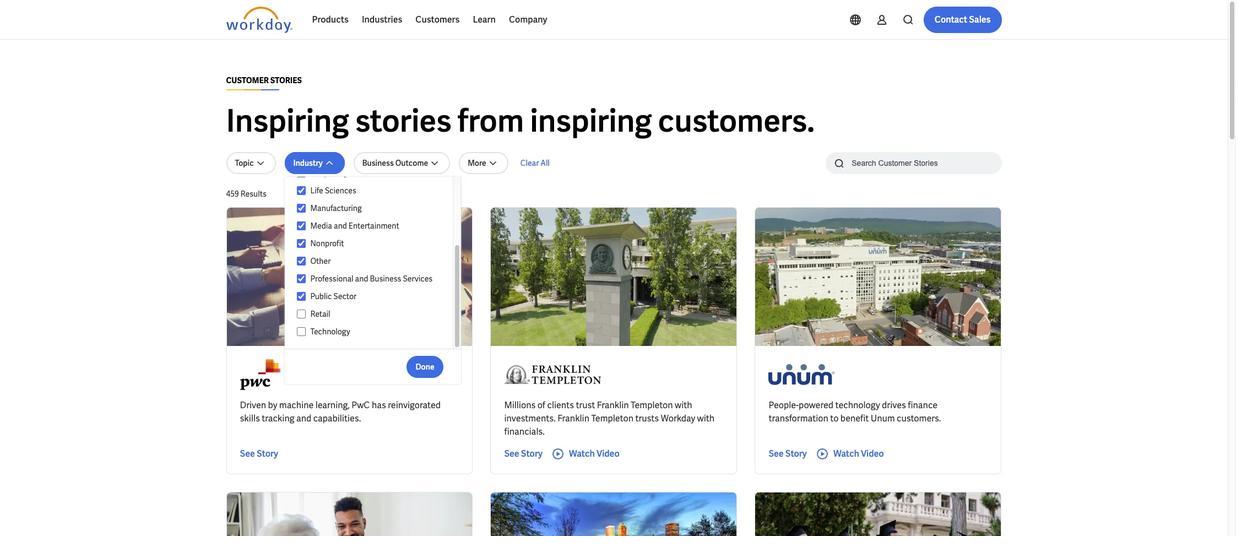 Task type: describe. For each thing, give the bounding box(es) containing it.
business outcome button
[[354, 152, 450, 174]]

products button
[[306, 7, 355, 33]]

industry
[[293, 158, 323, 168]]

professional and business services link
[[306, 272, 442, 285]]

0 vertical spatial with
[[675, 399, 692, 411]]

industries
[[362, 14, 402, 25]]

driven
[[240, 399, 266, 411]]

1 vertical spatial with
[[697, 413, 715, 424]]

retail link
[[306, 307, 442, 321]]

millions of clients trust franklin templeton with investments. franklin templeton trusts workday with financials.
[[504, 399, 715, 437]]

of
[[538, 399, 545, 411]]

capabilities.
[[313, 413, 361, 424]]

results
[[241, 189, 267, 199]]

Search Customer Stories text field
[[845, 153, 980, 172]]

machine
[[279, 399, 314, 411]]

learn
[[473, 14, 496, 25]]

technology link
[[306, 325, 442, 338]]

finance
[[908, 399, 938, 411]]

sciences
[[325, 186, 356, 196]]

services
[[403, 274, 433, 284]]

media and entertainment link
[[306, 219, 442, 233]]

customers button
[[409, 7, 466, 33]]

topic button
[[226, 152, 276, 174]]

nonprofit link
[[306, 237, 442, 250]]

business outcome
[[362, 158, 428, 168]]

franklin templeton companies, llc image
[[504, 359, 601, 390]]

topic
[[235, 158, 254, 168]]

millions
[[504, 399, 536, 411]]

customers. inside people-powered technology drives finance transformation to benefit unum customers.
[[897, 413, 941, 424]]

workday
[[661, 413, 695, 424]]

technology
[[836, 399, 880, 411]]

company button
[[502, 7, 554, 33]]

story for people-powered technology drives finance transformation to benefit unum customers.
[[786, 448, 807, 459]]

1 see story link from the left
[[240, 447, 278, 461]]

to
[[830, 413, 839, 424]]

watch video link for franklin
[[551, 447, 620, 461]]

business inside professional and business services link
[[370, 274, 401, 284]]

entertainment
[[349, 221, 399, 231]]

watch video for unum
[[834, 448, 884, 459]]

see for millions of clients trust franklin templeton with investments. franklin templeton trusts workday with financials.
[[504, 448, 519, 459]]

transformation
[[769, 413, 829, 424]]

reinvigorated
[[388, 399, 441, 411]]

driven by machine learning, pwc has reinvigorated skills tracking and capabilities.
[[240, 399, 441, 424]]

life sciences link
[[306, 184, 442, 197]]

learning,
[[316, 399, 350, 411]]

company
[[509, 14, 547, 25]]

1 story from the left
[[257, 448, 278, 459]]

tracking
[[262, 413, 295, 424]]

public sector link
[[306, 290, 442, 303]]

inspiring stories from inspiring customers.
[[226, 101, 815, 141]]

and for media
[[334, 221, 347, 231]]

inspiring
[[530, 101, 652, 141]]

1 see from the left
[[240, 448, 255, 459]]

clear
[[521, 158, 539, 168]]

trust
[[576, 399, 595, 411]]

1 vertical spatial franklin
[[558, 413, 590, 424]]

see story link for millions of clients trust franklin templeton with investments. franklin templeton trusts workday with financials.
[[504, 447, 543, 461]]

1 see story from the left
[[240, 448, 278, 459]]

all
[[541, 158, 550, 168]]

media and entertainment
[[310, 221, 399, 231]]

by
[[268, 399, 277, 411]]

watch for unum
[[834, 448, 859, 459]]

459 results
[[226, 189, 267, 199]]

customer
[[226, 75, 269, 85]]

public sector
[[310, 291, 357, 301]]

clear all
[[521, 158, 550, 168]]

see story for millions of clients trust franklin templeton with investments. franklin templeton trusts workday with financials.
[[504, 448, 543, 459]]

hospitality link
[[306, 166, 442, 180]]

life
[[310, 186, 323, 196]]

clear all button
[[517, 152, 553, 174]]

459
[[226, 189, 239, 199]]

and inside driven by machine learning, pwc has reinvigorated skills tracking and capabilities.
[[296, 413, 311, 424]]



Task type: vqa. For each thing, say whether or not it's contained in the screenshot.
that
no



Task type: locate. For each thing, give the bounding box(es) containing it.
manufacturing link
[[306, 202, 442, 215]]

drives
[[882, 399, 906, 411]]

1 horizontal spatial and
[[334, 221, 347, 231]]

story
[[257, 448, 278, 459], [521, 448, 543, 459], [786, 448, 807, 459]]

1 horizontal spatial watch video link
[[816, 447, 884, 461]]

1 video from the left
[[597, 448, 620, 459]]

see story down financials. on the left bottom of page
[[504, 448, 543, 459]]

stories
[[355, 101, 452, 141]]

industries button
[[355, 7, 409, 33]]

done
[[416, 362, 434, 372]]

1 vertical spatial customers.
[[897, 413, 941, 424]]

go to the homepage image
[[226, 7, 292, 33]]

1 horizontal spatial see story
[[504, 448, 543, 459]]

and
[[334, 221, 347, 231], [355, 274, 368, 284], [296, 413, 311, 424]]

watch down millions of clients trust franklin templeton with investments. franklin templeton trusts workday with financials. at the bottom of the page
[[569, 448, 595, 459]]

other link
[[306, 255, 442, 268]]

and down machine
[[296, 413, 311, 424]]

1 vertical spatial business
[[370, 274, 401, 284]]

video for franklin
[[597, 448, 620, 459]]

learn button
[[466, 7, 502, 33]]

2 vertical spatial and
[[296, 413, 311, 424]]

watch video down millions of clients trust franklin templeton with investments. franklin templeton trusts workday with financials. at the bottom of the page
[[569, 448, 620, 459]]

inspiring
[[226, 101, 349, 141]]

video down millions of clients trust franklin templeton with investments. franklin templeton trusts workday with financials. at the bottom of the page
[[597, 448, 620, 459]]

more
[[468, 158, 486, 168]]

customers
[[416, 14, 460, 25]]

has
[[372, 399, 386, 411]]

1 horizontal spatial franklin
[[597, 399, 629, 411]]

video for unum
[[861, 448, 884, 459]]

0 horizontal spatial see story link
[[240, 447, 278, 461]]

professional
[[310, 274, 354, 284]]

3 see story link from the left
[[769, 447, 807, 461]]

see story down transformation
[[769, 448, 807, 459]]

business up the public sector "link"
[[370, 274, 401, 284]]

1 horizontal spatial story
[[521, 448, 543, 459]]

0 horizontal spatial customers.
[[658, 101, 815, 141]]

watch video
[[569, 448, 620, 459], [834, 448, 884, 459]]

2 see story link from the left
[[504, 447, 543, 461]]

with right workday
[[697, 413, 715, 424]]

done button
[[407, 356, 443, 378]]

2 horizontal spatial story
[[786, 448, 807, 459]]

benefit
[[841, 413, 869, 424]]

story down financials. on the left bottom of page
[[521, 448, 543, 459]]

hospitality
[[310, 168, 348, 178]]

and up the public sector "link"
[[355, 274, 368, 284]]

watch video link for unum
[[816, 447, 884, 461]]

story down transformation
[[786, 448, 807, 459]]

nonprofit
[[310, 239, 344, 248]]

1 vertical spatial templeton
[[591, 413, 634, 424]]

1 horizontal spatial watch video
[[834, 448, 884, 459]]

watch for franklin
[[569, 448, 595, 459]]

2 watch video from the left
[[834, 448, 884, 459]]

templeton
[[631, 399, 673, 411], [591, 413, 634, 424]]

sales
[[969, 14, 991, 25]]

unum
[[871, 413, 895, 424]]

public
[[310, 291, 332, 301]]

products
[[312, 14, 349, 25]]

0 horizontal spatial video
[[597, 448, 620, 459]]

watch video link down benefit
[[816, 447, 884, 461]]

outcome
[[395, 158, 428, 168]]

0 horizontal spatial watch video link
[[551, 447, 620, 461]]

1 horizontal spatial see story link
[[504, 447, 543, 461]]

life sciences
[[310, 186, 356, 196]]

watch video link
[[551, 447, 620, 461], [816, 447, 884, 461]]

skills
[[240, 413, 260, 424]]

contact sales link
[[924, 7, 1002, 33]]

franklin
[[597, 399, 629, 411], [558, 413, 590, 424]]

2 story from the left
[[521, 448, 543, 459]]

2 see from the left
[[504, 448, 519, 459]]

1 horizontal spatial customers.
[[897, 413, 941, 424]]

professional and business services
[[310, 274, 433, 284]]

see story
[[240, 448, 278, 459], [504, 448, 543, 459], [769, 448, 807, 459]]

1 watch video from the left
[[569, 448, 620, 459]]

see story link
[[240, 447, 278, 461], [504, 447, 543, 461], [769, 447, 807, 461]]

1 watch video link from the left
[[551, 447, 620, 461]]

see story link for people-powered technology drives finance transformation to benefit unum customers.
[[769, 447, 807, 461]]

watch video down benefit
[[834, 448, 884, 459]]

clients
[[547, 399, 574, 411]]

2 see story from the left
[[504, 448, 543, 459]]

story for millions of clients trust franklin templeton with investments. franklin templeton trusts workday with financials.
[[521, 448, 543, 459]]

1 horizontal spatial video
[[861, 448, 884, 459]]

pricewaterhousecoopers global licensing services corporation (pwc) image
[[240, 359, 280, 390]]

watch video link down millions of clients trust franklin templeton with investments. franklin templeton trusts workday with financials. at the bottom of the page
[[551, 447, 620, 461]]

2 horizontal spatial see story link
[[769, 447, 807, 461]]

stories
[[270, 75, 302, 85]]

video down unum
[[861, 448, 884, 459]]

industry button
[[285, 152, 345, 174]]

business up life sciences link
[[362, 158, 394, 168]]

franklin right trust
[[597, 399, 629, 411]]

0 horizontal spatial story
[[257, 448, 278, 459]]

watch
[[569, 448, 595, 459], [834, 448, 859, 459]]

see story link down transformation
[[769, 447, 807, 461]]

with up workday
[[675, 399, 692, 411]]

with
[[675, 399, 692, 411], [697, 413, 715, 424]]

1 horizontal spatial watch
[[834, 448, 859, 459]]

1 vertical spatial and
[[355, 274, 368, 284]]

0 vertical spatial business
[[362, 158, 394, 168]]

1 horizontal spatial with
[[697, 413, 715, 424]]

and down manufacturing
[[334, 221, 347, 231]]

None checkbox
[[297, 309, 306, 319], [297, 327, 306, 337], [297, 309, 306, 319], [297, 327, 306, 337]]

0 horizontal spatial and
[[296, 413, 311, 424]]

pwc
[[352, 399, 370, 411]]

contact sales
[[935, 14, 991, 25]]

0 horizontal spatial see
[[240, 448, 255, 459]]

0 horizontal spatial watch
[[569, 448, 595, 459]]

media
[[310, 221, 332, 231]]

unum image
[[769, 359, 835, 390]]

trusts
[[635, 413, 659, 424]]

see story link down skills
[[240, 447, 278, 461]]

0 vertical spatial templeton
[[631, 399, 673, 411]]

2 watch from the left
[[834, 448, 859, 459]]

people-
[[769, 399, 799, 411]]

2 horizontal spatial see
[[769, 448, 784, 459]]

watch down benefit
[[834, 448, 859, 459]]

story down "tracking"
[[257, 448, 278, 459]]

3 story from the left
[[786, 448, 807, 459]]

retail
[[310, 309, 330, 319]]

customer stories
[[226, 75, 302, 85]]

0 horizontal spatial see story
[[240, 448, 278, 459]]

video
[[597, 448, 620, 459], [861, 448, 884, 459]]

more button
[[459, 152, 508, 174]]

see
[[240, 448, 255, 459], [504, 448, 519, 459], [769, 448, 784, 459]]

0 vertical spatial franklin
[[597, 399, 629, 411]]

customers.
[[658, 101, 815, 141], [897, 413, 941, 424]]

2 horizontal spatial see story
[[769, 448, 807, 459]]

technology
[[310, 327, 350, 337]]

2 watch video link from the left
[[816, 447, 884, 461]]

see down skills
[[240, 448, 255, 459]]

None checkbox
[[297, 168, 306, 178], [297, 186, 306, 196], [297, 203, 306, 213], [297, 221, 306, 231], [297, 239, 306, 248], [297, 256, 306, 266], [297, 274, 306, 284], [297, 291, 306, 301], [297, 168, 306, 178], [297, 186, 306, 196], [297, 203, 306, 213], [297, 221, 306, 231], [297, 239, 306, 248], [297, 256, 306, 266], [297, 274, 306, 284], [297, 291, 306, 301]]

0 horizontal spatial with
[[675, 399, 692, 411]]

business
[[362, 158, 394, 168], [370, 274, 401, 284]]

franklin down trust
[[558, 413, 590, 424]]

templeton down trust
[[591, 413, 634, 424]]

business inside business outcome button
[[362, 158, 394, 168]]

see down transformation
[[769, 448, 784, 459]]

financials.
[[504, 426, 545, 437]]

see story link down financials. on the left bottom of page
[[504, 447, 543, 461]]

sector
[[334, 291, 357, 301]]

3 see from the left
[[769, 448, 784, 459]]

0 horizontal spatial watch video
[[569, 448, 620, 459]]

1 watch from the left
[[569, 448, 595, 459]]

see story down skills
[[240, 448, 278, 459]]

manufacturing
[[310, 203, 362, 213]]

0 vertical spatial and
[[334, 221, 347, 231]]

people-powered technology drives finance transformation to benefit unum customers.
[[769, 399, 941, 424]]

investments.
[[504, 413, 556, 424]]

2 horizontal spatial and
[[355, 274, 368, 284]]

templeton up "trusts"
[[631, 399, 673, 411]]

0 vertical spatial customers.
[[658, 101, 815, 141]]

watch video for franklin
[[569, 448, 620, 459]]

3 see story from the left
[[769, 448, 807, 459]]

contact
[[935, 14, 968, 25]]

1 horizontal spatial see
[[504, 448, 519, 459]]

0 horizontal spatial franklin
[[558, 413, 590, 424]]

powered
[[799, 399, 834, 411]]

see for people-powered technology drives finance transformation to benefit unum customers.
[[769, 448, 784, 459]]

from
[[458, 101, 524, 141]]

see story for people-powered technology drives finance transformation to benefit unum customers.
[[769, 448, 807, 459]]

and for professional
[[355, 274, 368, 284]]

2 video from the left
[[861, 448, 884, 459]]

other
[[310, 256, 331, 266]]

see down financials. on the left bottom of page
[[504, 448, 519, 459]]



